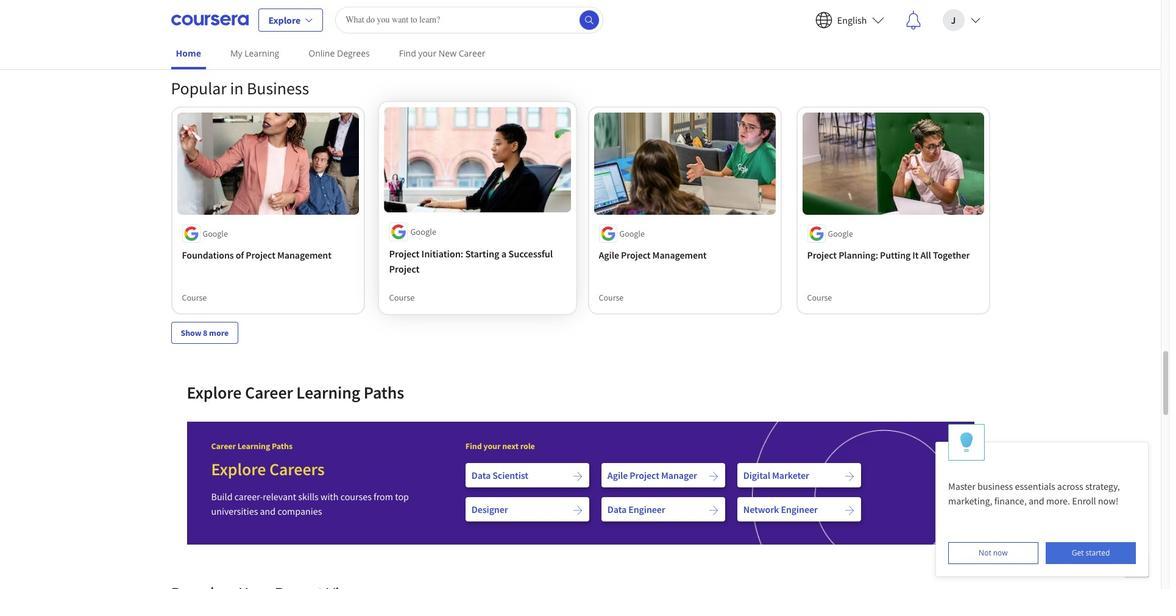 Task type: locate. For each thing, give the bounding box(es) containing it.
help center image
[[1129, 558, 1144, 573]]

0 vertical spatial explore
[[268, 14, 301, 26]]

explore
[[268, 14, 301, 26], [187, 382, 242, 404], [211, 459, 266, 481]]

google up initiation:
[[410, 226, 436, 238]]

agile
[[599, 249, 619, 261], [608, 470, 628, 482]]

0 horizontal spatial arrow right image
[[572, 472, 583, 483]]

not
[[979, 549, 991, 559]]

find inside find your new career link
[[399, 48, 416, 59]]

and
[[1029, 496, 1044, 508], [260, 506, 276, 518]]

2 horizontal spatial career
[[459, 48, 485, 59]]

a
[[501, 248, 506, 260]]

career
[[459, 48, 485, 59], [245, 382, 293, 404], [211, 441, 236, 452]]

1 horizontal spatial arrow right image
[[708, 472, 719, 483]]

now
[[993, 549, 1008, 559]]

careers
[[269, 459, 325, 481]]

explore down more
[[187, 382, 242, 404]]

your left new
[[418, 48, 437, 59]]

2 engineer from the left
[[781, 504, 818, 516]]

career right new
[[459, 48, 485, 59]]

1 horizontal spatial management
[[653, 249, 707, 261]]

project initiation: starting a successful project link
[[389, 246, 566, 277]]

more
[[209, 328, 229, 339]]

master
[[948, 481, 976, 493]]

8
[[203, 328, 207, 339]]

data science image
[[244, 0, 303, 20]]

0 vertical spatial paths
[[364, 382, 404, 404]]

engineer down agile project manager at the right bottom of the page
[[629, 504, 665, 516]]

explore up my learning 'link'
[[268, 14, 301, 26]]

0 vertical spatial learning
[[245, 48, 279, 59]]

now!
[[1098, 496, 1119, 508]]

2 vertical spatial explore
[[211, 459, 266, 481]]

build
[[211, 491, 233, 503]]

0 vertical spatial data
[[472, 470, 491, 482]]

of
[[236, 249, 244, 261]]

your left 'next'
[[484, 441, 501, 452]]

and inside master business essentials across strategy, marketing, finance, and more. enroll now!
[[1029, 496, 1044, 508]]

0 horizontal spatial find
[[399, 48, 416, 59]]

next
[[502, 441, 519, 452]]

across
[[1057, 481, 1084, 493]]

finance,
[[994, 496, 1027, 508]]

companies
[[278, 506, 322, 518]]

your
[[418, 48, 437, 59], [484, 441, 501, 452]]

and down essentials
[[1029, 496, 1044, 508]]

in
[[230, 77, 243, 99]]

project planning: putting it all together link
[[807, 248, 979, 262]]

1 arrow right image from the left
[[572, 472, 583, 483]]

0 vertical spatial agile
[[599, 249, 619, 261]]

arrow right image inside network engineer link
[[844, 506, 855, 517]]

coursera image
[[171, 10, 248, 30]]

home link
[[171, 40, 206, 69]]

google
[[410, 226, 436, 238], [203, 228, 228, 239], [620, 228, 645, 239], [828, 228, 853, 239]]

1 horizontal spatial and
[[1029, 496, 1044, 508]]

1 course from the left
[[389, 292, 414, 304]]

engineer down the digital marketer link
[[781, 504, 818, 516]]

role
[[520, 441, 535, 452]]

arrow right image inside the digital marketer link
[[844, 472, 855, 483]]

find your new career link
[[394, 40, 490, 67]]

1 vertical spatial data
[[608, 504, 627, 516]]

3 course from the left
[[599, 292, 624, 303]]

1 horizontal spatial your
[[484, 441, 501, 452]]

0 horizontal spatial your
[[418, 48, 437, 59]]

arrow right image
[[572, 472, 583, 483], [708, 472, 719, 483]]

business
[[978, 481, 1013, 493]]

data left scientist
[[472, 470, 491, 482]]

business
[[247, 77, 309, 99]]

data down agile project manager at the right bottom of the page
[[608, 504, 627, 516]]

career up career learning paths at the left of page
[[245, 382, 293, 404]]

0 horizontal spatial data
[[472, 470, 491, 482]]

find your next role
[[466, 441, 535, 452]]

google up foundations on the left of the page
[[203, 228, 228, 239]]

popular
[[171, 77, 227, 99]]

arrow right image inside agile project manager link
[[708, 472, 719, 483]]

course for foundations of project management
[[182, 292, 207, 303]]

designer link
[[466, 498, 589, 522]]

1 horizontal spatial paths
[[364, 382, 404, 404]]

project planning: putting it all together
[[807, 249, 970, 261]]

arrow right image for data scientist
[[572, 472, 583, 483]]

1 management from the left
[[277, 249, 332, 261]]

1 engineer from the left
[[629, 504, 665, 516]]

not now button
[[948, 543, 1038, 565]]

1 vertical spatial explore
[[187, 382, 242, 404]]

agile for agile project manager
[[608, 470, 628, 482]]

lightbulb tip image
[[960, 432, 973, 454]]

your for next
[[484, 441, 501, 452]]

1 vertical spatial career
[[245, 382, 293, 404]]

google for planning:
[[828, 228, 853, 239]]

What do you want to learn? text field
[[335, 6, 604, 33]]

data for data engineer
[[608, 504, 627, 516]]

course for project initiation: starting a successful project
[[389, 292, 414, 304]]

learning inside my learning 'link'
[[245, 48, 279, 59]]

and down relevant
[[260, 506, 276, 518]]

show
[[181, 328, 201, 339]]

project
[[389, 248, 419, 260], [246, 249, 275, 261], [621, 249, 651, 261], [807, 249, 837, 261], [389, 263, 419, 275], [630, 470, 659, 482]]

master business essentials across strategy, marketing, finance, and more. enroll now!
[[948, 481, 1122, 508]]

successful
[[508, 248, 553, 260]]

arrow right image inside 'data engineer' link
[[708, 506, 719, 517]]

0 vertical spatial find
[[399, 48, 416, 59]]

network engineer
[[743, 504, 818, 516]]

explore button
[[258, 8, 323, 31]]

paths
[[364, 382, 404, 404], [272, 441, 293, 452]]

2 arrow right image from the left
[[708, 472, 719, 483]]

1 vertical spatial paths
[[272, 441, 293, 452]]

agile project manager link
[[601, 464, 725, 488]]

find left new
[[399, 48, 416, 59]]

initiation:
[[421, 248, 463, 260]]

2 vertical spatial learning
[[237, 441, 270, 452]]

1 horizontal spatial data
[[608, 504, 627, 516]]

explore inside popup button
[[268, 14, 301, 26]]

agile inside popular in business collection element
[[599, 249, 619, 261]]

google up the planning:
[[828, 228, 853, 239]]

0 horizontal spatial engineer
[[629, 504, 665, 516]]

together
[[933, 249, 970, 261]]

my learning link
[[225, 40, 284, 67]]

1 horizontal spatial engineer
[[781, 504, 818, 516]]

learning for career learning paths
[[237, 441, 270, 452]]

0 horizontal spatial and
[[260, 506, 276, 518]]

google for project
[[620, 228, 645, 239]]

arrow right image
[[844, 472, 855, 483], [572, 506, 583, 517], [708, 506, 719, 517], [844, 506, 855, 517]]

1 vertical spatial your
[[484, 441, 501, 452]]

data
[[472, 470, 491, 482], [608, 504, 627, 516]]

0 horizontal spatial management
[[277, 249, 332, 261]]

agile project management link
[[599, 248, 771, 262]]

data engineer
[[608, 504, 665, 516]]

2 course from the left
[[182, 292, 207, 303]]

management
[[277, 249, 332, 261], [653, 249, 707, 261]]

agile project manager
[[608, 470, 697, 482]]

None search field
[[335, 6, 604, 33]]

find for find your next role
[[466, 441, 482, 452]]

google for of
[[203, 228, 228, 239]]

arrow right image up designer link
[[572, 472, 583, 483]]

4 course from the left
[[807, 292, 832, 303]]

course
[[389, 292, 414, 304], [182, 292, 207, 303], [599, 292, 624, 303], [807, 292, 832, 303]]

1 vertical spatial agile
[[608, 470, 628, 482]]

0 vertical spatial your
[[418, 48, 437, 59]]

manager
[[661, 470, 697, 482]]

1 horizontal spatial find
[[466, 441, 482, 452]]

popular in business
[[171, 77, 309, 99]]

data scientist
[[472, 470, 528, 482]]

0 horizontal spatial paths
[[272, 441, 293, 452]]

arrow right image right manager
[[708, 472, 719, 483]]

find your new career
[[399, 48, 485, 59]]

get started
[[1072, 549, 1110, 559]]

engineer for data engineer
[[629, 504, 665, 516]]

find left 'next'
[[466, 441, 482, 452]]

career up explore careers
[[211, 441, 236, 452]]

explore down career learning paths at the left of page
[[211, 459, 266, 481]]

1 vertical spatial find
[[466, 441, 482, 452]]

2 vertical spatial career
[[211, 441, 236, 452]]

essentials
[[1015, 481, 1055, 493]]

arrow right image inside data scientist link
[[572, 472, 583, 483]]

google for initiation:
[[410, 226, 436, 238]]

digital marketer
[[743, 470, 809, 482]]

online degrees link
[[304, 40, 375, 67]]

google up agile project management in the right of the page
[[620, 228, 645, 239]]



Task type: describe. For each thing, give the bounding box(es) containing it.
my learning
[[230, 48, 279, 59]]

0 horizontal spatial career
[[211, 441, 236, 452]]

show 8 more button
[[171, 322, 238, 344]]

alice element
[[936, 425, 1149, 578]]

english button
[[806, 0, 894, 39]]

explore for explore careers
[[211, 459, 266, 481]]

more.
[[1046, 496, 1070, 508]]

business image
[[415, 0, 473, 20]]

not now
[[979, 549, 1008, 559]]

foundations of project management
[[182, 249, 332, 261]]

skills
[[298, 491, 319, 503]]

scientist
[[493, 470, 528, 482]]

started
[[1086, 549, 1110, 559]]

popular in business collection element
[[164, 58, 997, 364]]

strategy,
[[1085, 481, 1120, 493]]

relevant
[[263, 491, 296, 503]]

career-
[[234, 491, 263, 503]]

online
[[309, 48, 335, 59]]

all
[[921, 249, 931, 261]]

marketer
[[772, 470, 809, 482]]

with
[[321, 491, 339, 503]]

data scientist link
[[466, 464, 589, 488]]

online degrees
[[309, 48, 370, 59]]

2 management from the left
[[653, 249, 707, 261]]

get
[[1072, 549, 1084, 559]]

designer
[[472, 504, 508, 516]]

putting
[[880, 249, 911, 261]]

courses
[[341, 491, 372, 503]]

get started link
[[1046, 543, 1136, 565]]

explore career learning paths
[[187, 382, 404, 404]]

agile project management
[[599, 249, 707, 261]]

j
[[951, 14, 956, 26]]

agile for agile project management
[[599, 249, 619, 261]]

universities
[[211, 506, 258, 518]]

0 vertical spatial career
[[459, 48, 485, 59]]

explore careers
[[211, 459, 325, 481]]

build career-relevant skills with courses from top universities and companies
[[211, 491, 409, 518]]

arrow right image inside designer link
[[572, 506, 583, 517]]

j button
[[933, 0, 990, 39]]

digital marketer link
[[737, 464, 861, 488]]

new
[[439, 48, 457, 59]]

starting
[[465, 248, 499, 260]]

digital
[[743, 470, 770, 482]]

foundations
[[182, 249, 234, 261]]

english
[[837, 14, 867, 26]]

planning:
[[839, 249, 878, 261]]

course for project planning: putting it all together
[[807, 292, 832, 303]]

engineer for network engineer
[[781, 504, 818, 516]]

computer science image
[[585, 0, 644, 20]]

data engineer link
[[601, 498, 725, 522]]

1 vertical spatial learning
[[296, 382, 360, 404]]

and inside the build career-relevant skills with courses from top universities and companies
[[260, 506, 276, 518]]

project initiation: starting a successful project
[[389, 248, 553, 275]]

arrow right image for digital
[[844, 472, 855, 483]]

arrow right image for agile project manager
[[708, 472, 719, 483]]

home
[[176, 48, 201, 59]]

from
[[374, 491, 393, 503]]

your for new
[[418, 48, 437, 59]]

explore for explore career learning paths
[[187, 382, 242, 404]]

data for data scientist
[[472, 470, 491, 482]]

it
[[913, 249, 919, 261]]

degrees
[[337, 48, 370, 59]]

career learning paths
[[211, 441, 293, 452]]

my
[[230, 48, 242, 59]]

enroll
[[1072, 496, 1096, 508]]

learning for my learning
[[245, 48, 279, 59]]

marketing,
[[948, 496, 993, 508]]

arrow right image for data
[[708, 506, 719, 517]]

find for find your new career
[[399, 48, 416, 59]]

top
[[395, 491, 409, 503]]

arrow right image for network
[[844, 506, 855, 517]]

network
[[743, 504, 779, 516]]

network engineer link
[[737, 498, 861, 522]]

1 horizontal spatial career
[[245, 382, 293, 404]]

explore for explore
[[268, 14, 301, 26]]

course for agile project management
[[599, 292, 624, 303]]

show 8 more
[[181, 328, 229, 339]]

foundations of project management link
[[182, 248, 354, 262]]



Task type: vqa. For each thing, say whether or not it's contained in the screenshot.
degrees
yes



